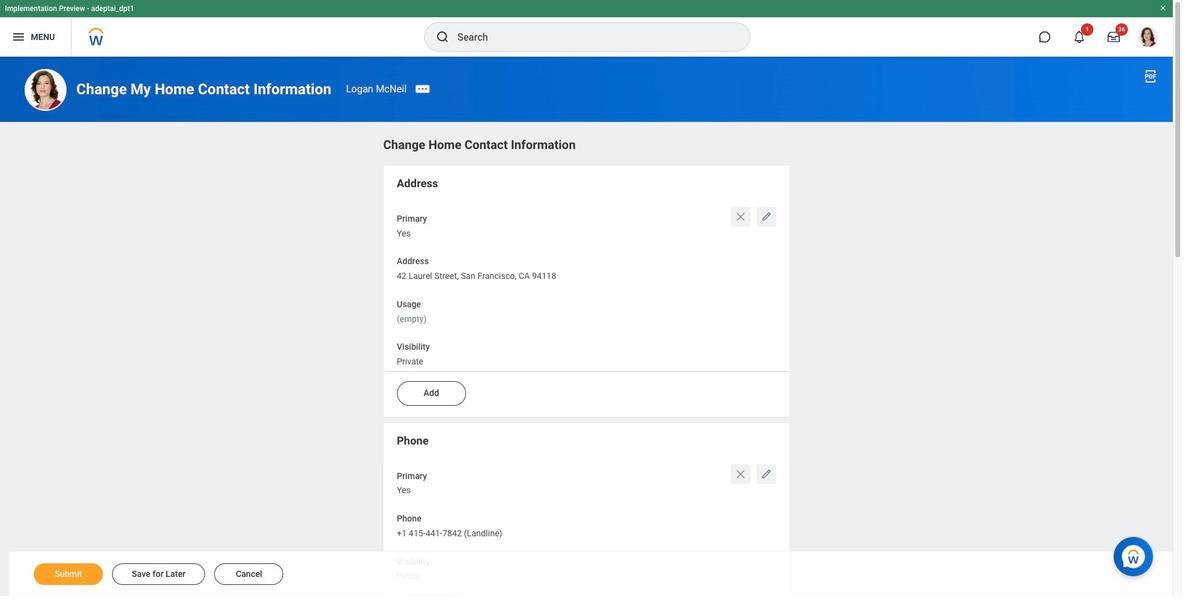 Task type: locate. For each thing, give the bounding box(es) containing it.
Search Workday  search field
[[458, 23, 725, 51]]

inbox large image
[[1108, 31, 1120, 43]]

edit image right x image
[[760, 468, 773, 480]]

profile logan mcneil image
[[1139, 27, 1159, 49]]

action bar region
[[9, 551, 1173, 596]]

private element
[[397, 354, 424, 366]]

view printable version (pdf) image
[[1144, 69, 1159, 84]]

x image
[[735, 211, 747, 223]]

2 edit image from the top
[[760, 468, 773, 480]]

main content
[[0, 57, 1173, 596]]

edit image
[[760, 211, 773, 223], [760, 468, 773, 480]]

0 vertical spatial edit image
[[760, 211, 773, 223]]

banner
[[0, 0, 1173, 57]]

1 edit image from the top
[[760, 211, 773, 223]]

1 vertical spatial edit image
[[760, 468, 773, 480]]

region
[[383, 135, 790, 596]]

edit image right x icon
[[760, 211, 773, 223]]

notifications large image
[[1074, 31, 1086, 43]]



Task type: vqa. For each thing, say whether or not it's contained in the screenshot.
list
no



Task type: describe. For each thing, give the bounding box(es) containing it.
justify image
[[11, 30, 26, 44]]

employee's photo (logan mcneil) image
[[25, 69, 67, 111]]

search image
[[435, 30, 450, 44]]

close environment banner image
[[1160, 4, 1167, 12]]

x image
[[735, 468, 747, 480]]

public element
[[397, 569, 421, 581]]

edit image for x image
[[760, 468, 773, 480]]

edit image for x icon
[[760, 211, 773, 223]]



